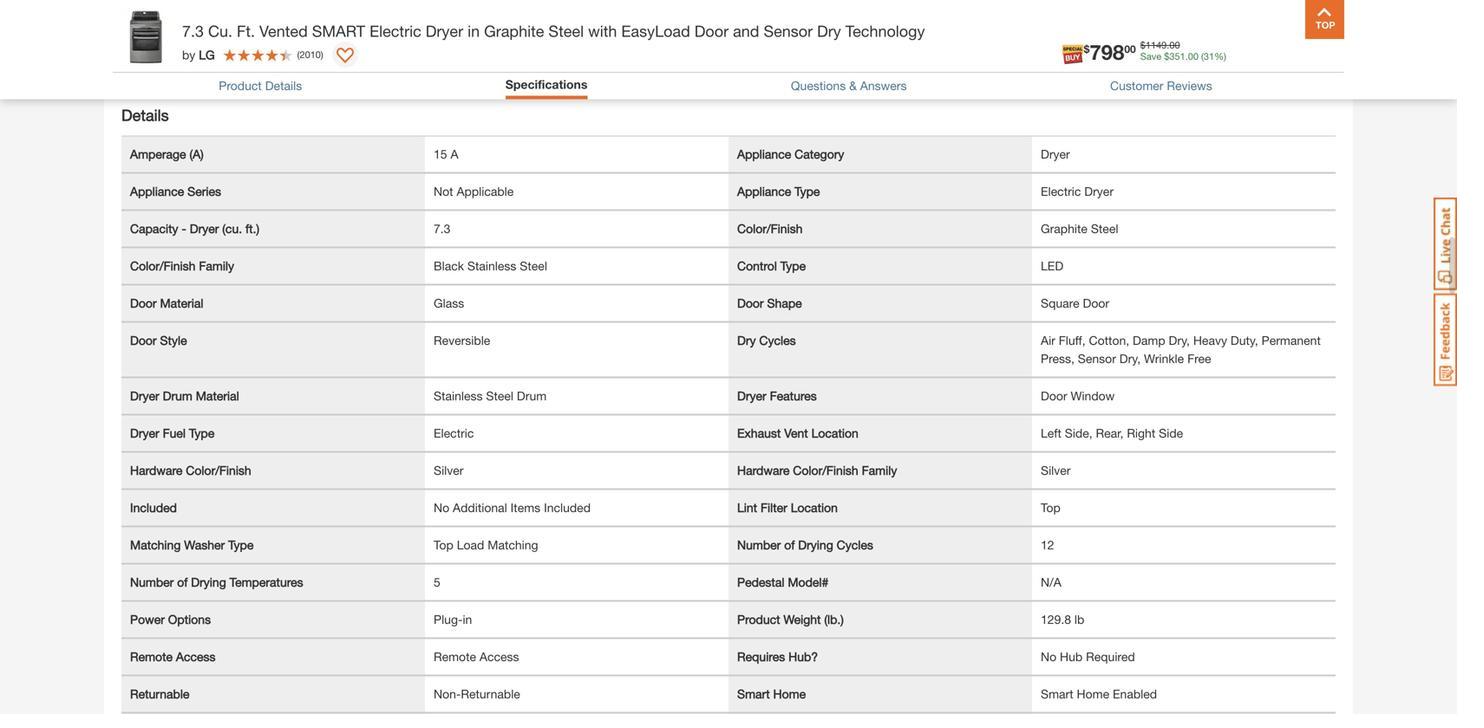 Task type: describe. For each thing, give the bounding box(es) containing it.
(cu.
[[222, 222, 242, 236]]

1149
[[1146, 40, 1167, 51]]

$ for 1149
[[1141, 40, 1146, 51]]

hardware color/finish family
[[737, 464, 897, 478]]

not
[[434, 185, 453, 199]]

1 remote from the left
[[130, 650, 173, 665]]

dry cycles
[[737, 334, 796, 348]]

reviews
[[1167, 79, 1213, 93]]

0 horizontal spatial (
[[297, 49, 300, 60]]

&
[[849, 79, 857, 93]]

7.3 for 7.3 cu. ft. vented smart electric dryer in graphite steel with easyload door and sensor dry technology
[[182, 22, 204, 40]]

color/finish down exhaust vent location
[[793, 464, 859, 478]]

capacity
[[130, 222, 178, 236]]

1 horizontal spatial dry,
[[1169, 334, 1190, 348]]

0 horizontal spatial sensor
[[764, 22, 813, 40]]

no for no hub required
[[1041, 650, 1057, 665]]

applicable
[[457, 185, 514, 199]]

capacity - dryer (cu. ft.)
[[130, 222, 259, 236]]

door material
[[130, 296, 203, 311]]

damp
[[1133, 334, 1166, 348]]

( 2010 )
[[297, 49, 323, 60]]

requires hub?
[[737, 650, 818, 665]]

rear,
[[1096, 427, 1124, 441]]

wrinkle
[[1144, 352, 1184, 366]]

1 horizontal spatial .
[[1186, 51, 1188, 62]]

electric for electric
[[434, 427, 474, 441]]

number for number of drying cycles
[[737, 539, 781, 553]]

feedback link image
[[1434, 293, 1458, 387]]

steel down electric dryer
[[1091, 222, 1119, 236]]

00 inside $ 798 00
[[1125, 43, 1136, 55]]

options
[[168, 613, 211, 627]]

129.8 lb
[[1041, 613, 1085, 627]]

graphite steel
[[1041, 222, 1119, 236]]

exhaust vent location
[[737, 427, 859, 441]]

product for product width (in.)
[[737, 25, 780, 39]]

easyload
[[622, 22, 690, 40]]

type right the fuel
[[189, 427, 214, 441]]

1 vertical spatial stainless
[[434, 389, 483, 404]]

type down category
[[795, 185, 820, 199]]

product for product height (in.)
[[130, 25, 173, 39]]

5
[[434, 576, 441, 590]]

product width (in.)
[[737, 25, 838, 39]]

electric for electric dryer
[[1041, 185, 1081, 199]]

smart home enabled
[[1041, 688, 1157, 702]]

lint
[[737, 501, 757, 516]]

left
[[1041, 427, 1062, 441]]

1 vertical spatial cycles
[[837, 539, 874, 553]]

2 horizontal spatial 00
[[1188, 51, 1199, 62]]

sensor inside 'air fluff, cotton, damp dry, heavy duty, permanent press, sensor dry, wrinkle free'
[[1078, 352, 1116, 366]]

specifications
[[506, 77, 588, 92]]

color/finish family
[[130, 259, 234, 273]]

washer
[[184, 539, 225, 553]]

hub
[[1060, 650, 1083, 665]]

dryer features
[[737, 389, 817, 404]]

appliance type
[[737, 185, 820, 199]]

requires
[[737, 650, 785, 665]]

1 drum from the left
[[163, 389, 192, 404]]

2 drum from the left
[[517, 389, 547, 404]]

product details
[[219, 79, 302, 93]]

width
[[784, 25, 816, 39]]

duty,
[[1231, 334, 1259, 348]]

door for door shape
[[737, 296, 764, 311]]

( inside $ 1149 . 00 save $ 351 . 00 ( 31 %)
[[1202, 51, 1204, 62]]

location for lint filter location
[[791, 501, 838, 516]]

hub?
[[789, 650, 818, 665]]

no for no additional items included
[[434, 501, 450, 516]]

door for door style
[[130, 334, 157, 348]]

1 included from the left
[[130, 501, 177, 516]]

free
[[1188, 352, 1212, 366]]

side
[[1159, 427, 1183, 441]]

ft.
[[237, 22, 255, 40]]

lb
[[1075, 613, 1085, 627]]

square
[[1041, 296, 1080, 311]]

2 silver from the left
[[1041, 464, 1071, 478]]

not applicable
[[434, 185, 514, 199]]

control
[[737, 259, 777, 273]]

(in.) for product height (in.)
[[215, 25, 235, 39]]

2 remote access from the left
[[434, 650, 519, 665]]

2 returnable from the left
[[461, 688, 520, 702]]

1 returnable from the left
[[130, 688, 190, 702]]

black stainless steel
[[434, 259, 547, 273]]

door shape
[[737, 296, 802, 311]]

cotton,
[[1089, 334, 1130, 348]]

black
[[434, 259, 464, 273]]

lint filter location
[[737, 501, 838, 516]]

filter
[[761, 501, 788, 516]]

lg
[[199, 47, 215, 62]]

)
[[321, 49, 323, 60]]

smart
[[312, 22, 365, 40]]

pedestal
[[737, 576, 785, 590]]

product height (in.)
[[130, 25, 235, 39]]

power options
[[130, 613, 211, 627]]

questions
[[791, 79, 846, 93]]

plug-
[[434, 613, 463, 627]]

load
[[457, 539, 484, 553]]

plug-in
[[434, 613, 472, 627]]

required
[[1086, 650, 1135, 665]]

2 included from the left
[[544, 501, 591, 516]]

smart for smart home enabled
[[1041, 688, 1074, 702]]

shape
[[767, 296, 802, 311]]

0 vertical spatial dry
[[817, 22, 841, 40]]

product for product details
[[219, 79, 262, 93]]

press,
[[1041, 352, 1075, 366]]

1 remote access from the left
[[130, 650, 216, 665]]

7.3 cu. ft. vented smart electric dryer in graphite steel with easyload door and sensor dry technology
[[182, 22, 925, 40]]

amperage
[[130, 147, 186, 162]]

31
[[1204, 51, 1215, 62]]

(lb.)
[[824, 613, 844, 627]]

0 horizontal spatial dry,
[[1120, 352, 1141, 366]]

enabled
[[1113, 688, 1157, 702]]

door for door material
[[130, 296, 157, 311]]

reversible
[[434, 334, 490, 348]]

top for top load matching
[[434, 539, 454, 553]]

left side, rear, right side
[[1041, 427, 1183, 441]]

1 horizontal spatial 00
[[1170, 40, 1180, 51]]

1 horizontal spatial graphite
[[1041, 222, 1088, 236]]

of for temperatures
[[177, 576, 188, 590]]

1 horizontal spatial details
[[265, 79, 302, 93]]

0 horizontal spatial graphite
[[484, 22, 544, 40]]

door for door window
[[1041, 389, 1068, 404]]

technology
[[846, 22, 925, 40]]

steel left with
[[549, 22, 584, 40]]

steel right "black"
[[520, 259, 547, 273]]

-
[[182, 222, 186, 236]]

exhaust
[[737, 427, 781, 441]]

top for top
[[1041, 501, 1061, 516]]

number for number of drying temperatures
[[130, 576, 174, 590]]

$ for 798
[[1084, 43, 1090, 55]]

with
[[588, 22, 617, 40]]

number of drying cycles
[[737, 539, 874, 553]]

in for plug-in
[[463, 613, 472, 627]]

appliance for appliance type
[[737, 185, 791, 199]]

0 horizontal spatial dry
[[737, 334, 756, 348]]

answers
[[860, 79, 907, 93]]



Task type: locate. For each thing, give the bounding box(es) containing it.
1 vertical spatial location
[[791, 501, 838, 516]]

non-returnable
[[434, 688, 520, 702]]

cycles down lint filter location
[[837, 539, 874, 553]]

temperatures
[[230, 576, 303, 590]]

%)
[[1215, 51, 1227, 62]]

( left ')'
[[297, 49, 300, 60]]

material
[[160, 296, 203, 311], [196, 389, 239, 404]]

access down options
[[176, 650, 216, 665]]

1 horizontal spatial drum
[[517, 389, 547, 404]]

0 horizontal spatial smart
[[737, 688, 770, 702]]

2 (in.) from the left
[[819, 25, 838, 39]]

family
[[199, 259, 234, 273], [862, 464, 897, 478]]

0 horizontal spatial matching
[[130, 539, 181, 553]]

$ inside $ 798 00
[[1084, 43, 1090, 55]]

44.25
[[434, 25, 464, 39]]

0 vertical spatial electric
[[370, 22, 421, 40]]

1 home from the left
[[773, 688, 806, 702]]

2 access from the left
[[480, 650, 519, 665]]

number up power
[[130, 576, 174, 590]]

details up amperage
[[121, 106, 169, 125]]

remote down plug-in
[[434, 650, 476, 665]]

1 horizontal spatial returnable
[[461, 688, 520, 702]]

0 horizontal spatial 7.3
[[182, 22, 204, 40]]

0 vertical spatial number
[[737, 539, 781, 553]]

silver down "left"
[[1041, 464, 1071, 478]]

0 vertical spatial location
[[812, 427, 859, 441]]

0 horizontal spatial family
[[199, 259, 234, 273]]

2 matching from the left
[[488, 539, 538, 553]]

0 horizontal spatial no
[[434, 501, 450, 516]]

0 vertical spatial graphite
[[484, 22, 544, 40]]

7.3
[[182, 22, 204, 40], [434, 222, 451, 236]]

location
[[812, 427, 859, 441], [791, 501, 838, 516]]

weight
[[784, 613, 821, 627]]

1 horizontal spatial drying
[[798, 539, 833, 553]]

appliance category
[[737, 147, 844, 162]]

dry, up wrinkle
[[1169, 334, 1190, 348]]

door window
[[1041, 389, 1115, 404]]

1 horizontal spatial remote
[[434, 650, 476, 665]]

category
[[795, 147, 844, 162]]

1 horizontal spatial family
[[862, 464, 897, 478]]

in for 44.25 in
[[468, 25, 477, 39]]

save
[[1141, 51, 1162, 62]]

questions & answers
[[791, 79, 907, 93]]

1 access from the left
[[176, 650, 216, 665]]

sensor
[[764, 22, 813, 40], [1078, 352, 1116, 366]]

appliance down the appliance category
[[737, 185, 791, 199]]

included right items
[[544, 501, 591, 516]]

sensor down cotton,
[[1078, 352, 1116, 366]]

type
[[795, 185, 820, 199], [781, 259, 806, 273], [189, 427, 214, 441], [228, 539, 254, 553]]

0 vertical spatial sensor
[[764, 22, 813, 40]]

1 silver from the left
[[434, 464, 464, 478]]

side,
[[1065, 427, 1093, 441]]

0 horizontal spatial .
[[1167, 40, 1170, 51]]

0 vertical spatial stainless
[[468, 259, 517, 273]]

features
[[770, 389, 817, 404]]

7.3 up by
[[182, 22, 204, 40]]

1 matching from the left
[[130, 539, 181, 553]]

1 vertical spatial material
[[196, 389, 239, 404]]

of
[[784, 539, 795, 553], [177, 576, 188, 590]]

vent
[[784, 427, 808, 441]]

remote
[[130, 650, 173, 665], [434, 650, 476, 665]]

pedestal model#
[[737, 576, 829, 590]]

electric down stainless steel drum
[[434, 427, 474, 441]]

(in.) for product width (in.)
[[819, 25, 838, 39]]

dry
[[817, 22, 841, 40], [737, 334, 756, 348]]

1 vertical spatial drying
[[191, 576, 226, 590]]

1 vertical spatial electric
[[1041, 185, 1081, 199]]

. left 31 on the right top of page
[[1186, 51, 1188, 62]]

( left '%)'
[[1202, 51, 1204, 62]]

1 (in.) from the left
[[215, 25, 235, 39]]

1 horizontal spatial (
[[1202, 51, 1204, 62]]

dryer fuel type
[[130, 427, 214, 441]]

color/finish up control type
[[737, 222, 803, 236]]

1 hardware from the left
[[130, 464, 183, 478]]

cycles down shape at top right
[[759, 334, 796, 348]]

1 smart from the left
[[737, 688, 770, 702]]

1 horizontal spatial remote access
[[434, 650, 519, 665]]

specifications button
[[506, 77, 588, 95], [506, 77, 588, 92]]

1 vertical spatial top
[[434, 539, 454, 553]]

dry right "width"
[[817, 22, 841, 40]]

0 horizontal spatial drying
[[191, 576, 226, 590]]

smart down hub
[[1041, 688, 1074, 702]]

product left height
[[130, 25, 173, 39]]

1 vertical spatial family
[[862, 464, 897, 478]]

customer reviews button
[[1110, 79, 1213, 93], [1110, 79, 1213, 93]]

additional
[[453, 501, 507, 516]]

graphite right 44.25 in
[[484, 22, 544, 40]]

air fluff, cotton, damp dry, heavy duty, permanent press, sensor dry, wrinkle free
[[1041, 334, 1321, 366]]

0 vertical spatial of
[[784, 539, 795, 553]]

no hub required
[[1041, 650, 1135, 665]]

stainless
[[468, 259, 517, 273], [434, 389, 483, 404]]

top up 12
[[1041, 501, 1061, 516]]

door left shape at top right
[[737, 296, 764, 311]]

appliance
[[737, 147, 791, 162], [130, 185, 184, 199], [737, 185, 791, 199]]

hardware color/finish
[[130, 464, 251, 478]]

0 horizontal spatial top
[[434, 539, 454, 553]]

0 vertical spatial material
[[160, 296, 203, 311]]

2 horizontal spatial electric
[[1041, 185, 1081, 199]]

1 vertical spatial no
[[1041, 650, 1057, 665]]

hardware down "dryer fuel type"
[[130, 464, 183, 478]]

0 horizontal spatial remote access
[[130, 650, 216, 665]]

7.3 down the not
[[434, 222, 451, 236]]

2 horizontal spatial $
[[1164, 51, 1170, 62]]

0 vertical spatial details
[[265, 79, 302, 93]]

.
[[1167, 40, 1170, 51], [1186, 51, 1188, 62]]

hardware for hardware color/finish family
[[737, 464, 790, 478]]

798
[[1090, 40, 1125, 64]]

live chat image
[[1434, 198, 1458, 291]]

product
[[130, 25, 173, 39], [737, 25, 780, 39], [219, 79, 262, 93], [737, 613, 780, 627]]

1 vertical spatial sensor
[[1078, 352, 1116, 366]]

remote access down power options
[[130, 650, 216, 665]]

1 horizontal spatial silver
[[1041, 464, 1071, 478]]

1 horizontal spatial $
[[1141, 40, 1146, 51]]

dry down door shape
[[737, 334, 756, 348]]

1 horizontal spatial home
[[1077, 688, 1110, 702]]

1 horizontal spatial top
[[1041, 501, 1061, 516]]

0 vertical spatial cycles
[[759, 334, 796, 348]]

1 horizontal spatial sensor
[[1078, 352, 1116, 366]]

1 horizontal spatial of
[[784, 539, 795, 553]]

0 vertical spatial top
[[1041, 501, 1061, 516]]

0 vertical spatial drying
[[798, 539, 833, 553]]

product image image
[[117, 9, 174, 65]]

0 horizontal spatial silver
[[434, 464, 464, 478]]

stainless down reversible
[[434, 389, 483, 404]]

matching washer type
[[130, 539, 254, 553]]

1 vertical spatial dry,
[[1120, 352, 1141, 366]]

n/a
[[1041, 576, 1062, 590]]

matching left washer
[[130, 539, 181, 553]]

no additional items included
[[434, 501, 591, 516]]

0 horizontal spatial cycles
[[759, 334, 796, 348]]

product down pedestal
[[737, 613, 780, 627]]

2 smart from the left
[[1041, 688, 1074, 702]]

(a)
[[190, 147, 204, 162]]

0 horizontal spatial of
[[177, 576, 188, 590]]

home for smart home
[[773, 688, 806, 702]]

fluff,
[[1059, 334, 1086, 348]]

style
[[160, 334, 187, 348]]

product left "width"
[[737, 25, 780, 39]]

0 horizontal spatial remote
[[130, 650, 173, 665]]

dry, down 'damp' on the right top of the page
[[1120, 352, 1141, 366]]

$ left the save
[[1084, 43, 1090, 55]]

included down hardware color/finish
[[130, 501, 177, 516]]

by lg
[[182, 47, 215, 62]]

1 vertical spatial 7.3
[[434, 222, 451, 236]]

location for exhaust vent location
[[812, 427, 859, 441]]

0 horizontal spatial drum
[[163, 389, 192, 404]]

smart down requires
[[737, 688, 770, 702]]

square door
[[1041, 296, 1110, 311]]

silver up additional
[[434, 464, 464, 478]]

1 horizontal spatial no
[[1041, 650, 1057, 665]]

of for cycles
[[784, 539, 795, 553]]

0 horizontal spatial included
[[130, 501, 177, 516]]

drying for cycles
[[798, 539, 833, 553]]

home
[[773, 688, 806, 702], [1077, 688, 1110, 702]]

heavy
[[1194, 334, 1228, 348]]

0 horizontal spatial details
[[121, 106, 169, 125]]

0 horizontal spatial number
[[130, 576, 174, 590]]

0 horizontal spatial access
[[176, 650, 216, 665]]

product down ft.
[[219, 79, 262, 93]]

glass
[[434, 296, 464, 311]]

0 vertical spatial 7.3
[[182, 22, 204, 40]]

remote access
[[130, 650, 216, 665], [434, 650, 519, 665]]

$ right the save
[[1164, 51, 1170, 62]]

sensor right and
[[764, 22, 813, 40]]

vented
[[259, 22, 308, 40]]

of down lint filter location
[[784, 539, 795, 553]]

stainless steel drum
[[434, 389, 547, 404]]

customer
[[1110, 79, 1164, 93]]

1 horizontal spatial access
[[480, 650, 519, 665]]

0 horizontal spatial hardware
[[130, 464, 183, 478]]

0 horizontal spatial returnable
[[130, 688, 190, 702]]

2 hardware from the left
[[737, 464, 790, 478]]

electric up graphite steel
[[1041, 185, 1081, 199]]

location right the vent
[[812, 427, 859, 441]]

type right control on the top right of page
[[781, 259, 806, 273]]

color/finish down "dryer fuel type"
[[186, 464, 251, 478]]

1 horizontal spatial matching
[[488, 539, 538, 553]]

. right the save
[[1167, 40, 1170, 51]]

1 vertical spatial dry
[[737, 334, 756, 348]]

power
[[130, 613, 165, 627]]

graphite up led
[[1041, 222, 1088, 236]]

access up non-returnable
[[480, 650, 519, 665]]

1 horizontal spatial smart
[[1041, 688, 1074, 702]]

smart home
[[737, 688, 806, 702]]

a
[[451, 147, 459, 162]]

2 remote from the left
[[434, 650, 476, 665]]

1 horizontal spatial number
[[737, 539, 781, 553]]

no left additional
[[434, 501, 450, 516]]

0 horizontal spatial home
[[773, 688, 806, 702]]

door left and
[[695, 22, 729, 40]]

1 horizontal spatial 7.3
[[434, 222, 451, 236]]

hardware down exhaust
[[737, 464, 790, 478]]

1 horizontal spatial hardware
[[737, 464, 790, 478]]

material down color/finish family
[[160, 296, 203, 311]]

44.25 in
[[434, 25, 477, 39]]

00 left the save
[[1125, 43, 1136, 55]]

1 vertical spatial of
[[177, 576, 188, 590]]

non-
[[434, 688, 461, 702]]

remote access up non-returnable
[[434, 650, 519, 665]]

smart for smart home
[[737, 688, 770, 702]]

appliance for appliance series
[[130, 185, 184, 199]]

1 vertical spatial graphite
[[1041, 222, 1088, 236]]

color/finish up door material
[[130, 259, 196, 273]]

0 horizontal spatial 00
[[1125, 43, 1136, 55]]

door right square
[[1083, 296, 1110, 311]]

matching down no additional items included
[[488, 539, 538, 553]]

00 left 31 on the right top of page
[[1188, 51, 1199, 62]]

material up "dryer fuel type"
[[196, 389, 239, 404]]

drying for temperatures
[[191, 576, 226, 590]]

0 vertical spatial dry,
[[1169, 334, 1190, 348]]

0 horizontal spatial electric
[[370, 22, 421, 40]]

returnable down power options
[[130, 688, 190, 702]]

questions & answers button
[[791, 79, 907, 93], [791, 79, 907, 93]]

remote down power
[[130, 650, 173, 665]]

1 horizontal spatial (in.)
[[819, 25, 838, 39]]

details down ( 2010 )
[[265, 79, 302, 93]]

0 horizontal spatial $
[[1084, 43, 1090, 55]]

stainless right "black"
[[468, 259, 517, 273]]

1 horizontal spatial electric
[[434, 427, 474, 441]]

1 horizontal spatial included
[[544, 501, 591, 516]]

0 horizontal spatial (in.)
[[215, 25, 235, 39]]

appliance for appliance category
[[737, 147, 791, 162]]

product for product weight (lb.)
[[737, 613, 780, 627]]

2 vertical spatial electric
[[434, 427, 474, 441]]

(in.) right "width"
[[819, 25, 838, 39]]

1 vertical spatial details
[[121, 106, 169, 125]]

door up door style
[[130, 296, 157, 311]]

permanent
[[1262, 334, 1321, 348]]

$ right $ 798 00 on the right top of the page
[[1141, 40, 1146, 51]]

00
[[1170, 40, 1180, 51], [1125, 43, 1136, 55], [1188, 51, 1199, 62]]

returnable down plug-in
[[461, 688, 520, 702]]

steel down reversible
[[486, 389, 514, 404]]

home down no hub required
[[1077, 688, 1110, 702]]

0 vertical spatial family
[[199, 259, 234, 273]]

home down requires hub?
[[773, 688, 806, 702]]

door left style
[[130, 334, 157, 348]]

type right washer
[[228, 539, 254, 553]]

00 right 1149 at the top right of the page
[[1170, 40, 1180, 51]]

1 horizontal spatial cycles
[[837, 539, 874, 553]]

number up pedestal
[[737, 539, 781, 553]]

height
[[176, 25, 212, 39]]

no left hub
[[1041, 650, 1057, 665]]

129.8
[[1041, 613, 1071, 627]]

drying up model# at the bottom right
[[798, 539, 833, 553]]

1 horizontal spatial dry
[[817, 22, 841, 40]]

dryer
[[426, 22, 463, 40], [1041, 147, 1070, 162], [1085, 185, 1114, 199], [190, 222, 219, 236], [130, 389, 159, 404], [737, 389, 767, 404], [130, 427, 159, 441]]

led
[[1041, 259, 1064, 273]]

location down hardware color/finish family
[[791, 501, 838, 516]]

top button
[[1306, 0, 1345, 39]]

2 home from the left
[[1077, 688, 1110, 702]]

7.3 for 7.3
[[434, 222, 451, 236]]

top left load
[[434, 539, 454, 553]]

hardware for hardware color/finish
[[130, 464, 183, 478]]

appliance up appliance type
[[737, 147, 791, 162]]

home for smart home enabled
[[1077, 688, 1110, 702]]

display image
[[336, 48, 354, 65]]

(in.) left ft.
[[215, 25, 235, 39]]

amperage (a)
[[130, 147, 204, 162]]

appliance down amperage
[[130, 185, 184, 199]]

of up options
[[177, 576, 188, 590]]

returnable
[[130, 688, 190, 702], [461, 688, 520, 702]]

0 vertical spatial no
[[434, 501, 450, 516]]

door up "left"
[[1041, 389, 1068, 404]]

no
[[434, 501, 450, 516], [1041, 650, 1057, 665]]

1 vertical spatial number
[[130, 576, 174, 590]]

door
[[695, 22, 729, 40], [130, 296, 157, 311], [737, 296, 764, 311], [1083, 296, 1110, 311], [130, 334, 157, 348], [1041, 389, 1068, 404]]

drying down washer
[[191, 576, 226, 590]]

window
[[1071, 389, 1115, 404]]

electric left 44.25
[[370, 22, 421, 40]]



Task type: vqa. For each thing, say whether or not it's contained in the screenshot.
Cutter
no



